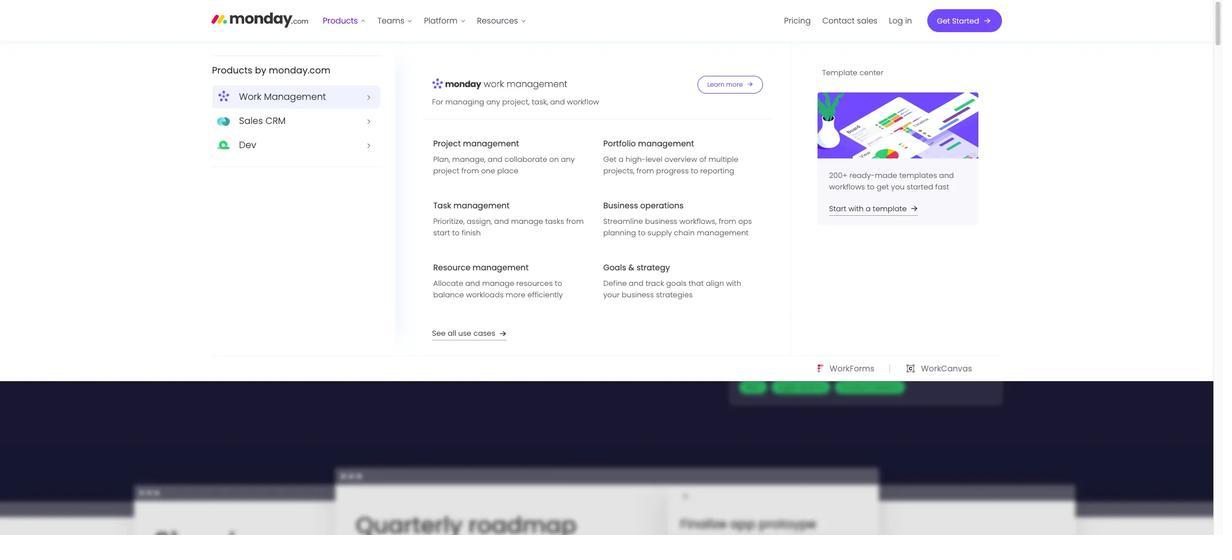 Task type: describe. For each thing, give the bounding box(es) containing it.
credit
[[223, 326, 245, 337]]

close.
[[813, 268, 834, 279]]

everyone.
[[363, 169, 547, 221]]

sales inside sales crm streamline the sales cycle, from lead to close.
[[841, 256, 860, 267]]

designed for work.
[[211, 128, 557, 179]]

project management plan, manage, and collaborate on any project from one place
[[433, 138, 575, 176]]

teams
[[378, 15, 405, 26]]

product teams
[[841, 382, 899, 393]]

finish
[[462, 227, 481, 238]]

lead
[[785, 268, 802, 279]]

more left task,
[[497, 89, 516, 100]]

reporting
[[700, 165, 734, 176]]

products for products to power every team
[[730, 118, 770, 132]]

more inside button
[[726, 80, 743, 89]]

streamline for sales
[[785, 256, 825, 267]]

analyze
[[276, 89, 304, 100]]

overview
[[664, 154, 697, 165]]

0 horizontal spatial on
[[224, 89, 234, 100]]

all inside main submenu 'element'
[[448, 328, 456, 339]]

>
[[808, 48, 813, 61]]

register now >
[[746, 48, 813, 61]]

get inside portfolio management get a high-level overview of multiple projects, from progress to reporting
[[603, 154, 616, 165]]

activities.
[[437, 89, 471, 100]]

start with a template link
[[829, 202, 921, 216]]

needed
[[266, 326, 295, 337]]

work management manage all aspects of work, from strategy to execution.
[[785, 149, 888, 188]]

to left power
[[772, 118, 781, 132]]

task,
[[532, 96, 548, 107]]

that
[[689, 278, 704, 289]]

prioritize,
[[433, 216, 465, 227]]

&
[[628, 262, 634, 273]]

portfolio
[[603, 138, 636, 149]]

of inside portfolio management get a high-level overview of multiple projects, from progress to reporting
[[699, 154, 707, 165]]

built for everyone.
[[211, 169, 547, 221]]

dev for dev ship better products, from concept to launch.
[[785, 329, 805, 344]]

register
[[746, 48, 785, 61]]

supply
[[648, 227, 672, 238]]

built
[[211, 169, 294, 221]]

log in
[[889, 15, 912, 26]]

resources
[[516, 278, 553, 289]]

on inside project management plan, manage, and collaborate on any project from one place
[[549, 154, 559, 165]]

all for aspects
[[818, 166, 827, 177]]

project
[[433, 165, 459, 176]]

where
[[295, 228, 334, 245]]

portfolio management get a high-level overview of multiple projects, from progress to reporting
[[603, 138, 738, 176]]

the platform where all your processes, tools, and teams work together, powered by monday products.
[[211, 228, 560, 268]]

best
[[163, 89, 179, 100]]

power
[[784, 118, 813, 132]]

workforms
[[830, 363, 875, 375]]

screens
[[653, 48, 689, 61]]

teams link
[[372, 11, 418, 30]]

1 horizontal spatial learn more link
[[698, 76, 763, 93]]

get
[[877, 182, 889, 193]]

management for portfolio management
[[638, 138, 694, 149]]

enhance
[[348, 89, 381, 100]]

processes,
[[386, 228, 452, 245]]

use inside main submenu 'element'
[[458, 328, 471, 339]]

marketing
[[830, 201, 870, 213]]

tasks
[[545, 216, 564, 227]]

traffic,
[[306, 89, 329, 100]]

strategy inside work management manage all aspects of work, from strategy to execution.
[[805, 178, 836, 188]]

to right site,
[[266, 89, 274, 100]]

platform link
[[418, 11, 472, 30]]

1 horizontal spatial a
[[866, 204, 871, 214]]

and inside task management prioritize, assign, and manage tasks from start to finish
[[494, 216, 509, 227]]

no
[[211, 326, 221, 337]]

main submenu element
[[0, 41, 1213, 382]]

agile teams
[[777, 382, 825, 393]]

together,
[[244, 251, 300, 268]]

dev for dev
[[239, 139, 256, 152]]

register now > link
[[746, 48, 813, 61]]

operations
[[935, 201, 980, 213]]

goals & strategy define and track goals that align with your business strategies
[[603, 262, 741, 300]]

✨
[[517, 48, 529, 61]]

no credit card needed   ✦    unlimited time on free plan
[[211, 326, 414, 337]]

teams for agile teams
[[799, 382, 825, 393]]

elevate
[[480, 48, 515, 61]]

month
[[405, 48, 437, 61]]

to inside dev ship better products, from concept to launch.
[[818, 358, 826, 369]]

execution.
[[847, 178, 884, 188]]

level
[[646, 154, 662, 165]]

business inside business operations streamline business workflows, from ops planning to supply chain management
[[645, 216, 677, 227]]

template
[[822, 67, 857, 78]]

contact sales button
[[817, 11, 884, 30]]

workflows
[[829, 182, 865, 193]]

wm image image
[[818, 92, 978, 159]]

1 vertical spatial ops
[[805, 291, 820, 303]]

manage,
[[452, 154, 486, 165]]

start
[[829, 204, 846, 214]]

see all use cases
[[432, 328, 495, 339]]

2 vertical spatial on
[[369, 326, 378, 337]]

workflows,
[[679, 216, 717, 227]]

1 month left until elevate ✨ our online conference hits screens dec 14th
[[400, 48, 732, 61]]

we
[[17, 89, 29, 100]]

to inside task management prioritize, assign, and manage tasks from start to finish
[[452, 227, 460, 238]]

streamline for business
[[603, 216, 643, 227]]

learn inside button
[[707, 80, 724, 89]]

our
[[531, 48, 548, 61]]

get started button
[[927, 9, 1002, 32]]

plan
[[398, 326, 414, 337]]

started
[[907, 182, 933, 193]]

manage
[[785, 166, 816, 177]]

tools,
[[456, 228, 488, 245]]

and right task,
[[550, 96, 565, 107]]

work for work management
[[239, 90, 261, 104]]

resource management allocate and manage resources to balance workloads more efficiently
[[433, 262, 563, 300]]

sales inside button
[[857, 15, 878, 26]]

to inside work management manage all aspects of work, from strategy to execution.
[[838, 178, 845, 188]]

management for project management
[[463, 138, 519, 149]]

the
[[211, 228, 234, 245]]

by inside main submenu 'element'
[[255, 64, 266, 77]]

platform
[[237, 228, 292, 245]]

pricing link
[[779, 11, 817, 30]]

aspects
[[829, 166, 858, 177]]

0 vertical spatial any
[[486, 96, 500, 107]]

and inside the platform where all your processes, tools, and teams work together, powered by monday products.
[[491, 228, 516, 245]]

time
[[350, 326, 367, 337]]

from inside project management plan, manage, and collaborate on any project from one place
[[461, 165, 479, 176]]

your inside the platform where all your processes, tools, and teams work together, powered by monday products.
[[355, 228, 382, 245]]

strategy inside goals & strategy define and track goals that align with your business strategies
[[637, 262, 670, 273]]

cycle,
[[862, 256, 883, 267]]

contact sales
[[823, 15, 878, 26]]

experience
[[182, 89, 222, 100]]

workcanvas
[[921, 363, 972, 375]]

0 horizontal spatial learn more link
[[474, 89, 516, 101]]

manage inside resource management allocate and manage resources to balance workloads more efficiently
[[482, 278, 514, 289]]

sales for sales crm
[[239, 115, 263, 128]]

products,
[[828, 346, 862, 357]]

cookies
[[46, 89, 74, 100]]



Task type: locate. For each thing, give the bounding box(es) containing it.
a up projects,
[[618, 154, 624, 165]]

you inside 200+ ready-made templates and workflows to get you started fast
[[891, 182, 905, 193]]

by left monday
[[363, 251, 378, 268]]

by inside the platform where all your processes, tools, and teams work together, powered by monday products.
[[363, 251, 378, 268]]

0 vertical spatial your
[[355, 228, 382, 245]]

1 our from the left
[[236, 89, 248, 100]]

sales inside main submenu 'element'
[[239, 115, 263, 128]]

1
[[400, 48, 403, 61]]

ops right workflows,
[[738, 216, 752, 227]]

1 vertical spatial business
[[622, 289, 654, 300]]

wm white image
[[739, 151, 776, 188]]

use right we
[[31, 89, 44, 100]]

business up supply
[[645, 216, 677, 227]]

task
[[433, 200, 451, 211]]

you right get
[[891, 182, 905, 193]]

you left the have
[[113, 89, 127, 100]]

sales for sales ops
[[782, 291, 803, 303]]

task management prioritize, assign, and manage tasks from start to finish
[[433, 200, 584, 238]]

sales
[[857, 15, 878, 26], [841, 256, 860, 267]]

learn right activities.
[[474, 89, 495, 100]]

sales right contact
[[857, 15, 878, 26]]

on right collaborate
[[549, 154, 559, 165]]

0 horizontal spatial products
[[212, 64, 252, 77]]

list inside main element
[[779, 0, 918, 41]]

sales down lead
[[782, 291, 803, 303]]

management inside portfolio management get a high-level overview of multiple projects, from progress to reporting
[[638, 138, 694, 149]]

business
[[603, 200, 638, 211]]

use left cases
[[458, 328, 471, 339]]

ensure
[[86, 89, 111, 100]]

from down level
[[637, 165, 654, 176]]

2 list from the left
[[779, 0, 918, 41]]

1 vertical spatial work
[[785, 149, 811, 163]]

in
[[905, 15, 912, 26]]

crm inside main submenu 'element'
[[266, 115, 286, 128]]

from inside task management prioritize, assign, and manage tasks from start to finish
[[566, 216, 584, 227]]

dev ship better products, from concept to launch.
[[785, 329, 882, 369]]

1 horizontal spatial use
[[458, 328, 471, 339]]

all inside the platform where all your processes, tools, and teams work together, powered by monday products.
[[337, 228, 351, 245]]

work.
[[456, 128, 557, 179]]

from down manage
[[785, 178, 803, 188]]

work inside work management manage all aspects of work, from strategy to execution.
[[785, 149, 811, 163]]

1 horizontal spatial our
[[383, 89, 396, 100]]

from inside portfolio management get a high-level overview of multiple projects, from progress to reporting
[[637, 165, 654, 176]]

to inside portfolio management get a high-level overview of multiple projects, from progress to reporting
[[691, 165, 698, 176]]

have
[[129, 89, 147, 100]]

and right "assign,"
[[494, 216, 509, 227]]

your inside goals & strategy define and track goals that align with your business strategies
[[603, 289, 620, 300]]

2 our from the left
[[383, 89, 396, 100]]

to inside sales crm streamline the sales cycle, from lead to close.
[[804, 268, 811, 279]]

management inside resource management allocate and manage resources to balance workloads more efficiently
[[473, 262, 529, 273]]

more down the 14th
[[726, 80, 743, 89]]

of inside work management manage all aspects of work, from strategy to execution.
[[860, 166, 868, 177]]

products for products by monday.com
[[212, 64, 252, 77]]

streamline up planning
[[603, 216, 643, 227]]

your down 'define'
[[603, 289, 620, 300]]

projects,
[[603, 165, 635, 176]]

0 vertical spatial of
[[699, 154, 707, 165]]

business down track
[[622, 289, 654, 300]]

dev inside dev ship better products, from concept to launch.
[[785, 329, 805, 344]]

strategy down manage
[[805, 178, 836, 188]]

0 vertical spatial with
[[848, 204, 864, 214]]

and inside project management plan, manage, and collaborate on any project from one place
[[488, 154, 503, 165]]

ops inside business operations streamline business workflows, from ops planning to supply chain management
[[738, 216, 752, 227]]

work inside main submenu 'element'
[[239, 90, 261, 104]]

powered
[[304, 251, 359, 268]]

management for work management manage all aspects of work, from strategy to execution.
[[814, 149, 884, 163]]

management for resource management
[[473, 262, 529, 273]]

dev
[[239, 139, 256, 152], [785, 329, 805, 344]]

assign,
[[467, 216, 492, 227]]

and down "assign,"
[[491, 228, 516, 245]]

get started
[[937, 15, 979, 26]]

get left the started
[[937, 15, 950, 26]]

templates
[[899, 170, 937, 181]]

management up aspects
[[814, 149, 884, 163]]

teams for product teams
[[874, 382, 899, 393]]

workforms link
[[816, 362, 875, 376]]

from inside dev ship better products, from concept to launch.
[[864, 346, 882, 357]]

management for task management
[[453, 200, 510, 211]]

1 horizontal spatial all
[[448, 328, 456, 339]]

tasks
[[793, 201, 814, 213]]

streamline up lead
[[785, 256, 825, 267]]

dev down sales crm
[[239, 139, 256, 152]]

1 vertical spatial the
[[827, 256, 839, 267]]

work up sales crm
[[239, 90, 261, 104]]

ops down close.
[[805, 291, 820, 303]]

1 vertical spatial get
[[603, 154, 616, 165]]

management down workflows,
[[697, 227, 749, 238]]

0 horizontal spatial teams
[[520, 228, 560, 245]]

your down built for everyone.
[[355, 228, 382, 245]]

0 vertical spatial management
[[264, 90, 326, 104]]

work up manage
[[785, 149, 811, 163]]

and inside goals & strategy define and track goals that align with your business strategies
[[629, 278, 644, 289]]

learn more link down elevate
[[474, 89, 516, 101]]

a left template
[[866, 204, 871, 214]]

to down overview
[[691, 165, 698, 176]]

0 vertical spatial a
[[618, 154, 624, 165]]

on left free
[[369, 326, 378, 337]]

1 vertical spatial manage
[[482, 278, 514, 289]]

0 horizontal spatial our
[[236, 89, 248, 100]]

0 horizontal spatial the
[[149, 89, 161, 100]]

for for built
[[303, 169, 354, 221]]

from inside sales crm streamline the sales cycle, from lead to close.
[[885, 256, 903, 267]]

streamline inside sales crm streamline the sales cycle, from lead to close.
[[785, 256, 825, 267]]

0 horizontal spatial of
[[699, 154, 707, 165]]

on right experience
[[224, 89, 234, 100]]

crm down work management
[[266, 115, 286, 128]]

from up workforms
[[864, 346, 882, 357]]

we use cookies to ensure you have the best experience on our site, to analyze traffic, and enhance our marketing activities. learn more
[[17, 89, 516, 100]]

products up site,
[[212, 64, 252, 77]]

for managing any project, task, and workflow
[[432, 96, 599, 107]]

more inside resource management allocate and manage resources to balance workloads more efficiently
[[506, 289, 525, 300]]

1 vertical spatial with
[[726, 278, 741, 289]]

the left best
[[149, 89, 161, 100]]

to inside resource management allocate and manage resources to balance workloads more efficiently
[[555, 278, 562, 289]]

sales inside sales crm streamline the sales cycle, from lead to close.
[[785, 239, 813, 253]]

1 horizontal spatial any
[[561, 154, 575, 165]]

project,
[[502, 96, 530, 107]]

1 vertical spatial a
[[866, 204, 871, 214]]

and up workloads
[[465, 278, 480, 289]]

1 horizontal spatial your
[[603, 289, 620, 300]]

to right lead
[[804, 268, 811, 279]]

with right start
[[848, 204, 864, 214]]

see
[[432, 328, 446, 339]]

crm
[[266, 115, 286, 128], [816, 239, 839, 253]]

0 vertical spatial get
[[937, 15, 950, 26]]

management up workloads
[[473, 262, 529, 273]]

and inside 200+ ready-made templates and workflows to get you started fast
[[939, 170, 954, 181]]

management inside main submenu 'element'
[[264, 90, 326, 104]]

and up one
[[488, 154, 503, 165]]

monday
[[382, 251, 435, 268]]

management for work management
[[264, 90, 326, 104]]

center
[[859, 67, 883, 78]]

0 horizontal spatial by
[[255, 64, 266, 77]]

0 vertical spatial business
[[645, 216, 677, 227]]

0 horizontal spatial streamline
[[603, 216, 643, 227]]

business inside goals & strategy define and track goals that align with your business strategies
[[622, 289, 654, 300]]

0 vertical spatial use
[[31, 89, 44, 100]]

crm up close.
[[816, 239, 839, 253]]

all up powered
[[337, 228, 351, 245]]

dev up ship
[[785, 329, 805, 344]]

marketing
[[398, 89, 435, 100]]

2 horizontal spatial products
[[730, 118, 770, 132]]

use
[[31, 89, 44, 100], [458, 328, 471, 339]]

for left the manage,
[[396, 128, 447, 179]]

the inside sales crm streamline the sales cycle, from lead to close.
[[827, 256, 839, 267]]

management
[[463, 138, 519, 149], [638, 138, 694, 149], [453, 200, 510, 211], [697, 227, 749, 238], [473, 262, 529, 273]]

0 vertical spatial products
[[323, 15, 358, 26]]

sales left cycle,
[[841, 256, 860, 267]]

0 horizontal spatial work
[[239, 90, 261, 104]]

1 vertical spatial products
[[212, 64, 252, 77]]

2 vertical spatial products
[[730, 118, 770, 132]]

launch.
[[828, 358, 855, 369]]

0 horizontal spatial management
[[264, 90, 326, 104]]

0 vertical spatial manage
[[511, 216, 543, 227]]

sales for sales crm streamline the sales cycle, from lead to close.
[[785, 239, 813, 253]]

0 vertical spatial strategy
[[805, 178, 836, 188]]

1 vertical spatial dev
[[785, 329, 805, 344]]

1 vertical spatial all
[[337, 228, 351, 245]]

from inside business operations streamline business workflows, from ops planning to supply chain management
[[719, 216, 736, 227]]

learn more
[[707, 80, 743, 89]]

resources
[[477, 15, 518, 26]]

1 horizontal spatial the
[[827, 256, 839, 267]]

a inside portfolio management get a high-level overview of multiple projects, from progress to reporting
[[618, 154, 624, 165]]

a
[[618, 154, 624, 165], [866, 204, 871, 214]]

sales down site,
[[239, 115, 263, 128]]

1 horizontal spatial for
[[396, 128, 447, 179]]

to inside business operations streamline business workflows, from ops planning to supply chain management
[[638, 227, 646, 238]]

from right tasks
[[566, 216, 584, 227]]

ship
[[785, 346, 801, 357]]

sales ops
[[782, 291, 820, 303]]

0 vertical spatial ops
[[738, 216, 752, 227]]

management up "assign,"
[[453, 200, 510, 211]]

products up multiple at the right top of page
[[730, 118, 770, 132]]

1 horizontal spatial learn
[[707, 80, 724, 89]]

dev inside main submenu 'element'
[[239, 139, 256, 152]]

to up efficiently
[[555, 278, 562, 289]]

for
[[396, 128, 447, 179], [303, 169, 354, 221]]

200+
[[829, 170, 847, 181]]

all inside work management manage all aspects of work, from strategy to execution.
[[818, 166, 827, 177]]

to left get
[[867, 182, 875, 193]]

teams right product
[[874, 382, 899, 393]]

management up the manage,
[[463, 138, 519, 149]]

0 vertical spatial work
[[239, 90, 261, 104]]

0 horizontal spatial your
[[355, 228, 382, 245]]

1 horizontal spatial by
[[363, 251, 378, 268]]

our
[[236, 89, 248, 100], [383, 89, 396, 100]]

and right traffic,
[[331, 89, 346, 100]]

from inside work management manage all aspects of work, from strategy to execution.
[[785, 178, 803, 188]]

1 list from the left
[[0, 0, 1213, 535]]

products for products
[[323, 15, 358, 26]]

0 vertical spatial all
[[818, 166, 827, 177]]

0 horizontal spatial strategy
[[637, 262, 670, 273]]

teams right agile
[[799, 382, 825, 393]]

and inside resource management allocate and manage resources to balance workloads more efficiently
[[465, 278, 480, 289]]

strategies
[[656, 289, 693, 300]]

1 vertical spatial strategy
[[637, 262, 670, 273]]

1 horizontal spatial you
[[891, 182, 905, 193]]

1 horizontal spatial on
[[369, 326, 378, 337]]

strategy up track
[[637, 262, 670, 273]]

sales up lead
[[785, 239, 813, 253]]

1 horizontal spatial work
[[785, 149, 811, 163]]

by up site,
[[255, 64, 266, 77]]

teams down tasks
[[520, 228, 560, 245]]

0 vertical spatial on
[[224, 89, 234, 100]]

1 horizontal spatial strategy
[[805, 178, 836, 188]]

management down monday.com
[[264, 90, 326, 104]]

start with a template
[[829, 204, 907, 214]]

1 vertical spatial by
[[363, 251, 378, 268]]

concept
[[785, 358, 816, 369]]

0 horizontal spatial a
[[618, 154, 624, 165]]

and
[[331, 89, 346, 100], [550, 96, 565, 107], [488, 154, 503, 165], [939, 170, 954, 181], [494, 216, 509, 227], [491, 228, 516, 245], [465, 278, 480, 289], [629, 278, 644, 289]]

0 horizontal spatial you
[[113, 89, 127, 100]]

main element
[[0, 0, 1213, 535]]

1 vertical spatial sales
[[785, 239, 813, 253]]

to left supply
[[638, 227, 646, 238]]

products to power every team
[[730, 118, 867, 132]]

dev white image
[[739, 332, 776, 368]]

1 vertical spatial you
[[891, 182, 905, 193]]

you
[[113, 89, 127, 100], [891, 182, 905, 193]]

1 horizontal spatial streamline
[[785, 256, 825, 267]]

management inside business operations streamline business workflows, from ops planning to supply chain management
[[697, 227, 749, 238]]

1 horizontal spatial dev
[[785, 329, 805, 344]]

for for designed
[[396, 128, 447, 179]]

1 horizontal spatial with
[[848, 204, 864, 214]]

learn
[[707, 80, 724, 89], [474, 89, 495, 100]]

work
[[211, 251, 240, 268]]

0 vertical spatial the
[[149, 89, 161, 100]]

1 horizontal spatial get
[[937, 15, 950, 26]]

project
[[433, 138, 461, 149]]

2 horizontal spatial all
[[818, 166, 827, 177]]

get up projects,
[[603, 154, 616, 165]]

free
[[380, 326, 396, 337]]

and up fast
[[939, 170, 954, 181]]

0 horizontal spatial crm
[[266, 115, 286, 128]]

work management
[[239, 90, 326, 104]]

products left teams
[[323, 15, 358, 26]]

products inside main submenu 'element'
[[212, 64, 252, 77]]

0 vertical spatial by
[[255, 64, 266, 77]]

0 horizontal spatial any
[[486, 96, 500, 107]]

0 vertical spatial crm
[[266, 115, 286, 128]]

until
[[456, 48, 478, 61]]

1 vertical spatial on
[[549, 154, 559, 165]]

from right cycle,
[[885, 256, 903, 267]]

by
[[255, 64, 266, 77], [363, 251, 378, 268]]

with right align
[[726, 278, 741, 289]]

1 vertical spatial of
[[860, 166, 868, 177]]

and down &
[[629, 278, 644, 289]]

designed
[[211, 128, 388, 179]]

from down the manage,
[[461, 165, 479, 176]]

monday.com logo image
[[211, 7, 308, 31]]

more
[[726, 80, 743, 89], [497, 89, 516, 100], [506, 289, 525, 300]]

all for your
[[337, 228, 351, 245]]

1 vertical spatial your
[[603, 289, 620, 300]]

streamline inside business operations streamline business workflows, from ops planning to supply chain management
[[603, 216, 643, 227]]

list
[[0, 0, 1213, 535], [779, 0, 918, 41]]

planning
[[603, 227, 636, 238]]

0 horizontal spatial ops
[[738, 216, 752, 227]]

management inside project management plan, manage, and collaborate on any project from one place
[[463, 138, 519, 149]]

all right see
[[448, 328, 456, 339]]

manage up workloads
[[482, 278, 514, 289]]

our left site,
[[236, 89, 248, 100]]

operations
[[640, 200, 684, 211]]

learn more link down the 14th
[[698, 76, 763, 93]]

1 vertical spatial use
[[458, 328, 471, 339]]

0 horizontal spatial get
[[603, 154, 616, 165]]

0 horizontal spatial all
[[337, 228, 351, 245]]

list containing products by monday.com
[[0, 0, 1213, 535]]

200+ ready-made templates and workflows to get you started fast
[[829, 170, 954, 193]]

1 horizontal spatial management
[[814, 149, 884, 163]]

the
[[149, 89, 161, 100], [827, 256, 839, 267]]

track
[[646, 278, 664, 289]]

any down bigger desktop close monday wm logo1
[[486, 96, 500, 107]]

crm for sales crm streamline the sales cycle, from lead to close.
[[816, 239, 839, 253]]

2 vertical spatial sales
[[782, 291, 803, 303]]

every
[[815, 118, 840, 132]]

manage inside task management prioritize, assign, and manage tasks from start to finish
[[511, 216, 543, 227]]

0 vertical spatial sales
[[857, 15, 878, 26]]

teams inside the platform where all your processes, tools, and teams work together, powered by monday products.
[[520, 228, 560, 245]]

align
[[706, 278, 724, 289]]

strategy
[[805, 178, 836, 188], [637, 262, 670, 273]]

0 vertical spatial you
[[113, 89, 127, 100]]

left
[[439, 48, 454, 61]]

1 horizontal spatial crm
[[816, 239, 839, 253]]

management inside work management manage all aspects of work, from strategy to execution.
[[814, 149, 884, 163]]

products by monday.com
[[212, 64, 330, 77]]

1 vertical spatial crm
[[816, 239, 839, 253]]

with inside goals & strategy define and track goals that align with your business strategies
[[726, 278, 741, 289]]

the up close.
[[827, 256, 839, 267]]

work,
[[870, 166, 888, 177]]

hp asset dark bg image
[[0, 446, 1213, 535]]

learn down the 14th
[[707, 80, 724, 89]]

from right workflows,
[[719, 216, 736, 227]]

all left "200+"
[[818, 166, 827, 177]]

progress
[[656, 165, 689, 176]]

place
[[497, 165, 518, 176]]

1 vertical spatial streamline
[[785, 256, 825, 267]]

1 horizontal spatial teams
[[799, 382, 825, 393]]

to left ensure
[[76, 89, 84, 100]]

management
[[264, 90, 326, 104], [814, 149, 884, 163]]

started
[[952, 15, 979, 26]]

any right collaborate
[[561, 154, 575, 165]]

0 horizontal spatial learn
[[474, 89, 495, 100]]

manage left tasks
[[511, 216, 543, 227]]

get inside button
[[937, 15, 950, 26]]

our right enhance
[[383, 89, 396, 100]]

to inside 200+ ready-made templates and workflows to get you started fast
[[867, 182, 875, 193]]

of up reporting
[[699, 154, 707, 165]]

work for work management manage all aspects of work, from strategy to execution.
[[785, 149, 811, 163]]

0 vertical spatial streamline
[[603, 216, 643, 227]]

products.
[[438, 251, 497, 268]]

management inside task management prioritize, assign, and manage tasks from start to finish
[[453, 200, 510, 211]]

1 vertical spatial any
[[561, 154, 575, 165]]

0 horizontal spatial use
[[31, 89, 44, 100]]

1 horizontal spatial of
[[860, 166, 868, 177]]

to down the prioritize,
[[452, 227, 460, 238]]

goals
[[603, 262, 626, 273]]

business operations streamline business workflows, from ops planning to supply chain management
[[603, 200, 752, 238]]

more down resources
[[506, 289, 525, 300]]

template
[[873, 204, 907, 214]]

management up level
[[638, 138, 694, 149]]

learn more button
[[698, 76, 763, 93]]

0 vertical spatial sales
[[239, 115, 263, 128]]

to down aspects
[[838, 178, 845, 188]]

2 horizontal spatial on
[[549, 154, 559, 165]]

2 horizontal spatial teams
[[874, 382, 899, 393]]

2 vertical spatial all
[[448, 328, 456, 339]]

1 vertical spatial management
[[814, 149, 884, 163]]

crm inside sales crm streamline the sales cycle, from lead to close.
[[816, 239, 839, 253]]

to down better
[[818, 358, 826, 369]]

1 horizontal spatial products
[[323, 15, 358, 26]]

crm for sales crm
[[266, 115, 286, 128]]

list containing pricing
[[779, 0, 918, 41]]

✦
[[301, 326, 307, 337]]

bigger desktop close monday wm logo1 image
[[432, 77, 568, 92]]

for up where
[[303, 169, 354, 221]]

any inside project management plan, manage, and collaborate on any project from one place
[[561, 154, 575, 165]]

of up the execution.
[[860, 166, 868, 177]]

creative
[[886, 201, 919, 213]]



Task type: vqa. For each thing, say whether or not it's contained in the screenshot.
Custom CRM integrations (25,000 actions per month)'s the per
no



